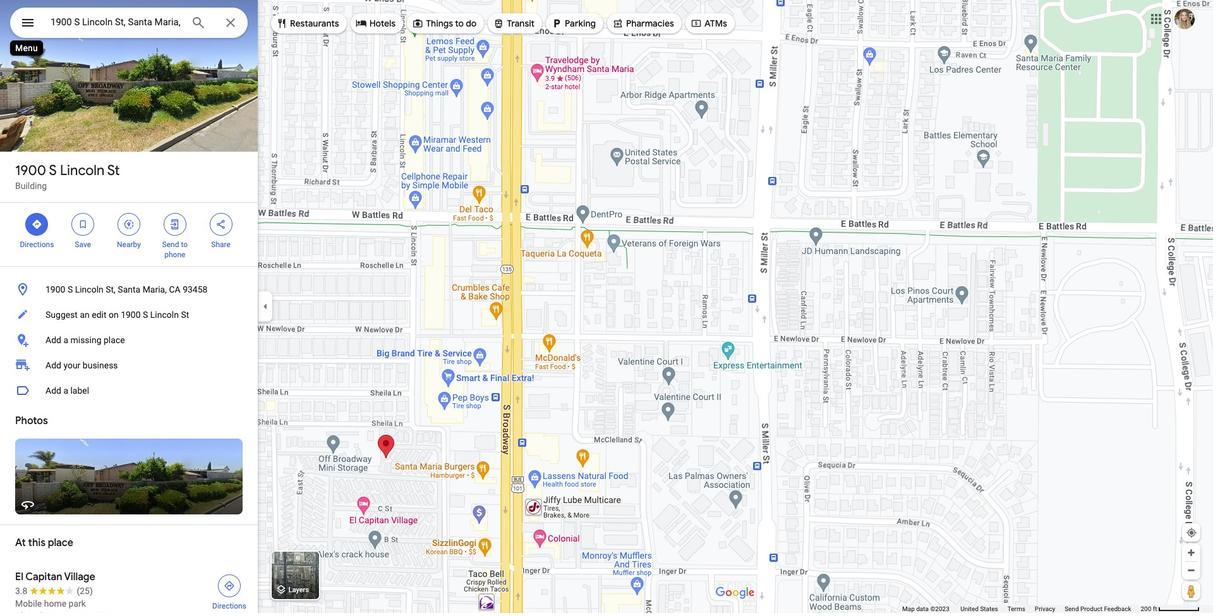 Task type: describe. For each thing, give the bounding box(es) containing it.
google account: michelle dermenjian  
(michelle.dermenjian@adept.ai) image
[[1175, 9, 1195, 29]]

1900 s lincoln st main content
[[0, 0, 258, 613]]

200 ft
[[1141, 606, 1158, 613]]

send product feedback
[[1065, 606, 1132, 613]]


[[31, 217, 43, 231]]

el capitan village
[[15, 571, 95, 584]]

send for send to phone
[[162, 240, 179, 249]]

parking
[[565, 18, 596, 29]]

 search field
[[10, 8, 248, 40]]

footer inside google maps element
[[903, 605, 1141, 613]]

do
[[466, 18, 477, 29]]


[[123, 217, 135, 231]]

add for add a label
[[46, 386, 61, 396]]

send for send product feedback
[[1065, 606, 1079, 613]]

terms
[[1008, 606, 1026, 613]]

things
[[426, 18, 453, 29]]

product
[[1081, 606, 1103, 613]]


[[551, 16, 563, 30]]

atms
[[705, 18, 728, 29]]

to inside  things to do
[[455, 18, 464, 29]]

mobile home park
[[15, 599, 86, 609]]

pharmacies
[[626, 18, 675, 29]]

directions inside button
[[212, 602, 247, 611]]

st,
[[106, 284, 116, 295]]

zoom in image
[[1187, 548, 1197, 558]]

 parking
[[551, 16, 596, 30]]

ca
[[169, 284, 181, 295]]

(25)
[[77, 586, 93, 596]]

add a label
[[46, 386, 89, 396]]

united states button
[[961, 605, 999, 613]]

an
[[80, 310, 90, 320]]

1900 s lincoln st, santa maria, ca 93458 button
[[0, 277, 258, 302]]

a for label
[[63, 386, 68, 396]]

photos
[[15, 415, 48, 427]]

suggest an edit on 1900 s lincoln st button
[[0, 302, 258, 327]]

add for add a missing place
[[46, 335, 61, 345]]

united states
[[961, 606, 999, 613]]

on
[[109, 310, 119, 320]]

 things to do
[[412, 16, 477, 30]]

0 horizontal spatial place
[[48, 537, 73, 549]]

at
[[15, 537, 26, 549]]

building
[[15, 181, 47, 191]]


[[169, 217, 181, 231]]

missing
[[70, 335, 102, 345]]

 atms
[[691, 16, 728, 30]]

suggest
[[46, 310, 78, 320]]

map data ©2023
[[903, 606, 952, 613]]

lincoln for st,
[[75, 284, 104, 295]]

 hotels
[[356, 16, 396, 30]]

your
[[63, 360, 81, 370]]

3.8 stars 25 reviews image
[[15, 585, 93, 597]]

el
[[15, 571, 23, 584]]

united
[[961, 606, 979, 613]]


[[356, 16, 367, 30]]


[[691, 16, 702, 30]]

1900 for st
[[15, 162, 46, 180]]

st inside suggest an edit on 1900 s lincoln st button
[[181, 310, 189, 320]]

nearby
[[117, 240, 141, 249]]

 button
[[10, 8, 46, 40]]

st inside 1900 s lincoln st building
[[107, 162, 120, 180]]

data
[[917, 606, 929, 613]]

lincoln for st
[[60, 162, 105, 180]]

1900 S Lincoln St, Santa Maria, CA 93458 field
[[10, 8, 248, 38]]

layers
[[289, 586, 309, 594]]


[[77, 217, 89, 231]]

lincoln inside button
[[150, 310, 179, 320]]

this
[[28, 537, 46, 549]]



Task type: vqa. For each thing, say whether or not it's contained in the screenshot.


Task type: locate. For each thing, give the bounding box(es) containing it.
show your location image
[[1187, 527, 1198, 539]]

st
[[107, 162, 120, 180], [181, 310, 189, 320]]

1 vertical spatial send
[[1065, 606, 1079, 613]]

s inside button
[[68, 284, 73, 295]]

a inside button
[[63, 386, 68, 396]]

1900 right on
[[121, 310, 141, 320]]

 transit
[[493, 16, 535, 30]]

0 vertical spatial send
[[162, 240, 179, 249]]

0 vertical spatial s
[[49, 162, 57, 180]]

lincoln
[[60, 162, 105, 180], [75, 284, 104, 295], [150, 310, 179, 320]]

send inside "button"
[[1065, 606, 1079, 613]]

place inside button
[[104, 335, 125, 345]]


[[412, 16, 424, 30]]

200 ft button
[[1141, 606, 1201, 613]]

1900 up building
[[15, 162, 46, 180]]

©2023
[[931, 606, 950, 613]]

2 vertical spatial add
[[46, 386, 61, 396]]

save
[[75, 240, 91, 249]]

2 vertical spatial s
[[143, 310, 148, 320]]

s inside button
[[143, 310, 148, 320]]

place
[[104, 335, 125, 345], [48, 537, 73, 549]]

restaurants
[[290, 18, 339, 29]]

add left label at left
[[46, 386, 61, 396]]


[[493, 16, 505, 30]]

1 vertical spatial place
[[48, 537, 73, 549]]

place right this
[[48, 537, 73, 549]]

add a missing place
[[46, 335, 125, 345]]


[[20, 14, 35, 32]]

0 vertical spatial directions
[[20, 240, 54, 249]]

2 add from the top
[[46, 360, 61, 370]]

privacy button
[[1035, 605, 1056, 613]]

village
[[64, 571, 95, 584]]

add your business link
[[0, 353, 258, 378]]

a inside button
[[63, 335, 68, 345]]

add for add your business
[[46, 360, 61, 370]]

0 horizontal spatial st
[[107, 162, 120, 180]]

a for missing
[[63, 335, 68, 345]]

share
[[211, 240, 231, 249]]

send up phone
[[162, 240, 179, 249]]

a left "missing"
[[63, 335, 68, 345]]

0 horizontal spatial directions
[[20, 240, 54, 249]]

1900 s lincoln st building
[[15, 162, 120, 191]]

1900 inside button
[[46, 284, 65, 295]]

add your business
[[46, 360, 118, 370]]

send
[[162, 240, 179, 249], [1065, 606, 1079, 613]]

1 vertical spatial lincoln
[[75, 284, 104, 295]]

directions inside actions for 1900 s lincoln st "region"
[[20, 240, 54, 249]]

1900 inside 1900 s lincoln st building
[[15, 162, 46, 180]]

capitan
[[25, 571, 62, 584]]

1 vertical spatial to
[[181, 240, 188, 249]]

0 vertical spatial lincoln
[[60, 162, 105, 180]]

1 add from the top
[[46, 335, 61, 345]]

maria,
[[143, 284, 167, 295]]

footer containing map data ©2023
[[903, 605, 1141, 613]]

footer
[[903, 605, 1141, 613]]

s for st,
[[68, 284, 73, 295]]

directions down directions image
[[212, 602, 247, 611]]


[[215, 217, 227, 231]]

1 vertical spatial directions
[[212, 602, 247, 611]]

add left your
[[46, 360, 61, 370]]

0 vertical spatial a
[[63, 335, 68, 345]]

 restaurants
[[276, 16, 339, 30]]

200
[[1141, 606, 1152, 613]]

directions
[[20, 240, 54, 249], [212, 602, 247, 611]]

add a label button
[[0, 378, 258, 403]]

0 vertical spatial place
[[104, 335, 125, 345]]

privacy
[[1035, 606, 1056, 613]]

0 vertical spatial to
[[455, 18, 464, 29]]

1900 s lincoln st, santa maria, ca 93458
[[46, 284, 208, 295]]

1 vertical spatial a
[[63, 386, 68, 396]]

add inside 'add a label' button
[[46, 386, 61, 396]]

a
[[63, 335, 68, 345], [63, 386, 68, 396]]

mobile
[[15, 599, 42, 609]]

suggest an edit on 1900 s lincoln st
[[46, 310, 189, 320]]

1 vertical spatial 1900
[[46, 284, 65, 295]]

to up phone
[[181, 240, 188, 249]]

actions for 1900 s lincoln st region
[[0, 203, 258, 266]]

s for st
[[49, 162, 57, 180]]

states
[[981, 606, 999, 613]]

none field inside the 1900 s lincoln st, santa maria, ca 93458 field
[[51, 15, 181, 30]]

lincoln down maria,
[[150, 310, 179, 320]]

0 horizontal spatial send
[[162, 240, 179, 249]]

lincoln inside 1900 s lincoln st building
[[60, 162, 105, 180]]

lincoln left the st,
[[75, 284, 104, 295]]

add down suggest
[[46, 335, 61, 345]]

1 horizontal spatial st
[[181, 310, 189, 320]]

2 horizontal spatial s
[[143, 310, 148, 320]]

1900 inside button
[[121, 310, 141, 320]]

santa
[[118, 284, 140, 295]]

map
[[903, 606, 915, 613]]

3 add from the top
[[46, 386, 61, 396]]

s
[[49, 162, 57, 180], [68, 284, 73, 295], [143, 310, 148, 320]]

show street view coverage image
[[1183, 582, 1201, 601]]

business
[[83, 360, 118, 370]]

label
[[70, 386, 89, 396]]

0 vertical spatial st
[[107, 162, 120, 180]]

home
[[44, 599, 66, 609]]

1 horizontal spatial place
[[104, 335, 125, 345]]

send to phone
[[162, 240, 188, 259]]

directions button
[[205, 571, 254, 611]]

1 vertical spatial st
[[181, 310, 189, 320]]

0 vertical spatial add
[[46, 335, 61, 345]]

2 vertical spatial 1900
[[121, 310, 141, 320]]

to inside send to phone
[[181, 240, 188, 249]]

1 a from the top
[[63, 335, 68, 345]]

collapse side panel image
[[259, 300, 272, 314]]

lincoln up 
[[60, 162, 105, 180]]

park
[[69, 599, 86, 609]]

add inside add a missing place button
[[46, 335, 61, 345]]

0 horizontal spatial s
[[49, 162, 57, 180]]

2 vertical spatial lincoln
[[150, 310, 179, 320]]

1900 for st,
[[46, 284, 65, 295]]

1 vertical spatial add
[[46, 360, 61, 370]]


[[276, 16, 288, 30]]

1 horizontal spatial s
[[68, 284, 73, 295]]

feedback
[[1105, 606, 1132, 613]]

send inside send to phone
[[162, 240, 179, 249]]

to
[[455, 18, 464, 29], [181, 240, 188, 249]]

hotels
[[370, 18, 396, 29]]

1 horizontal spatial directions
[[212, 602, 247, 611]]

add inside add your business link
[[46, 360, 61, 370]]

1 vertical spatial s
[[68, 284, 73, 295]]

phone
[[164, 250, 185, 259]]

lincoln inside button
[[75, 284, 104, 295]]

93458
[[183, 284, 208, 295]]

None field
[[51, 15, 181, 30]]

add
[[46, 335, 61, 345], [46, 360, 61, 370], [46, 386, 61, 396]]

 pharmacies
[[613, 16, 675, 30]]

2 a from the top
[[63, 386, 68, 396]]

send left product
[[1065, 606, 1079, 613]]

1900 up suggest
[[46, 284, 65, 295]]

directions down ""
[[20, 240, 54, 249]]

google maps element
[[0, 0, 1214, 613]]

directions image
[[224, 580, 235, 592]]

0 horizontal spatial to
[[181, 240, 188, 249]]

zoom out image
[[1187, 566, 1197, 575]]

send product feedback button
[[1065, 605, 1132, 613]]

terms button
[[1008, 605, 1026, 613]]

3.8
[[15, 586, 27, 596]]

transit
[[507, 18, 535, 29]]

add a missing place button
[[0, 327, 258, 353]]

ft
[[1154, 606, 1158, 613]]

0 vertical spatial 1900
[[15, 162, 46, 180]]

place down on
[[104, 335, 125, 345]]


[[613, 16, 624, 30]]

s inside 1900 s lincoln st building
[[49, 162, 57, 180]]

to left do
[[455, 18, 464, 29]]

a left label at left
[[63, 386, 68, 396]]

1 horizontal spatial to
[[455, 18, 464, 29]]

1 horizontal spatial send
[[1065, 606, 1079, 613]]

at this place
[[15, 537, 73, 549]]

edit
[[92, 310, 107, 320]]



